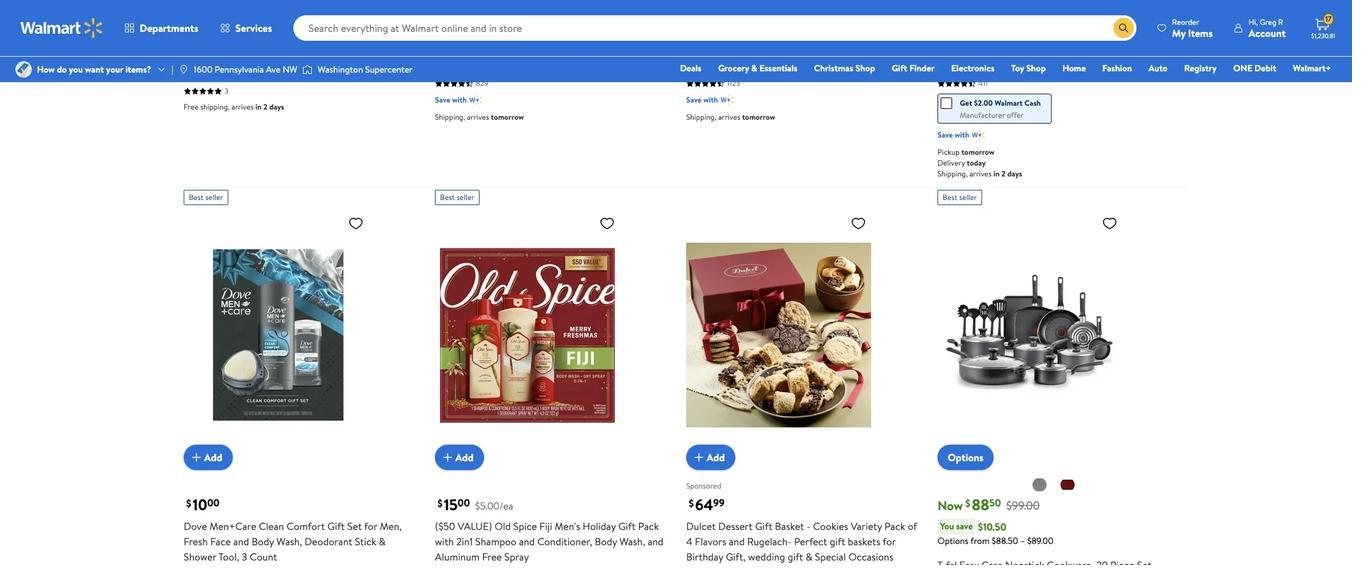 Task type: describe. For each thing, give the bounding box(es) containing it.
men,
[[380, 520, 402, 534]]

00 inside "$ 15 00 $5.00/ea ($50 value) old spice swagger holiday men's gift pack with body wash, dry spray, and 2in1 shampoo and conditioner"
[[960, 4, 973, 18]]

auto link
[[1143, 61, 1174, 75]]

pack inside axe phoenix holiday gift pack for men includes crushed mint & rosemary body spray, antiperspirant stick & body wash, 3 count
[[801, 28, 822, 42]]

$ inside now $ 88 50 $99.00
[[966, 497, 971, 511]]

$ inside $ 15 00 $5.00/ea ($50 value) old spice fiji men's holiday gift pack with 2in1 shampoo and conditioner, body wash,  and aluminum free spray
[[438, 497, 443, 511]]

$99.00
[[1006, 498, 1040, 514]]

wash, inside axe phoenix holiday gift pack for men includes crushed mint & rosemary body spray, antiperspirant stick & body wash, 3 count
[[810, 58, 836, 72]]

& down cedarwood
[[459, 58, 466, 72]]

more options from $89.95
[[184, 27, 284, 40]]

options link
[[938, 445, 994, 471]]

& left cedarwood
[[435, 43, 442, 57]]

dessert
[[718, 520, 753, 534]]

$ 15 00 $5.00/ea ($50 value) old spice fiji men's holiday gift pack with 2in1 shampoo and conditioner, body wash,  and aluminum free spray
[[435, 495, 664, 565]]

829
[[476, 78, 488, 89]]

$ inside "$ 15 00 $5.00/ea ($50 value) old spice swagger holiday men's gift pack with body wash, dry spray, and 2in1 shampoo and conditioner"
[[940, 5, 945, 19]]

arrives right shipping,
[[232, 102, 254, 112]]

how
[[37, 63, 55, 76]]

save with for axe phoenix holiday gift pack for men includes crushed mint & rosemary body spray, antiperspirant stick & body wash, 3 count
[[686, 95, 718, 105]]

0 horizontal spatial free
[[184, 102, 199, 112]]

stick for &
[[752, 58, 774, 72]]

includes for spray,
[[861, 28, 898, 42]]

gray image
[[1032, 478, 1047, 493]]

count for spray,
[[846, 58, 874, 72]]

64
[[695, 495, 713, 516]]

walmart plus image for cedarwood
[[469, 94, 482, 107]]

swagger
[[1042, 28, 1080, 42]]

electronics link
[[946, 61, 1001, 75]]

shipping, arrives tomorrow for &
[[686, 112, 775, 123]]

stick inside dove men+care clean comfort gift set for men, fresh face and body wash, deodorant stick & shower tool, 3 count
[[355, 535, 377, 549]]

sponsored
[[686, 481, 721, 492]]

shop for christmas shop
[[856, 62, 875, 75]]

($50 value) old spice fiji men's holiday gift pack with 2in1 shampoo and conditioner, body wash,  and aluminum free spray image
[[435, 211, 620, 461]]

wash, inside $ 15 00 $5.00/ea ($50 value) old spice fiji men's holiday gift pack with 2in1 shampoo and conditioner, body wash,  and aluminum free spray
[[620, 535, 645, 549]]

men's inside $ 15 00 $5.00/ea ($50 value) old spice fiji men's holiday gift pack with 2in1 shampoo and conditioner, body wash,  and aluminum free spray
[[555, 520, 580, 534]]

count inside dove men+care clean comfort gift set for men, fresh face and body wash, deodorant stick & shower tool, 3 count
[[250, 551, 277, 565]]

holiday inside axe apollo holiday gift pack for men includes sage & cedarwood body spray, antiperspirant deodorant stick & body wash, 3 count
[[487, 28, 520, 42]]

save
[[956, 521, 973, 533]]

50
[[990, 497, 1001, 511]]

men for spray,
[[839, 28, 859, 42]]

antiperspirant inside axe phoenix holiday gift pack for men includes crushed mint & rosemary body spray, antiperspirant stick & body wash, 3 count
[[686, 58, 750, 72]]

special
[[815, 551, 846, 565]]

$2.00
[[974, 98, 993, 109]]

holiday
[[340, 51, 383, 65]]

you save $10.50 options from $88.50 – $89.00
[[938, 520, 1054, 548]]

count for antiperspirant
[[529, 58, 557, 72]]

$5.00/ea for $ 15 00 $5.00/ea ($50 value) old spice fiji men's holiday gift pack with 2in1 shampoo and conditioner, body wash,  and aluminum free spray
[[475, 500, 513, 514]]

body inside $ 15 00 $5.00/ea ($50 value) old spice fiji men's holiday gift pack with 2in1 shampoo and conditioner, body wash,  and aluminum free spray
[[595, 535, 617, 549]]

& inside dulcet dessert gift basket -  cookies variety pack of 4 flavors and rugelach- perfect gift baskets for birthday gift, wedding gift & special occasions
[[806, 551, 813, 565]]

seller for 10
[[205, 192, 223, 203]]

walmart image
[[20, 18, 103, 38]]

$ inside $ 64 99
[[689, 497, 694, 511]]

one debit link
[[1228, 61, 1282, 75]]

and inside dove men+care clean comfort gift set for men, fresh face and body wash, deodorant stick & shower tool, 3 count
[[233, 535, 249, 549]]

how do you want your items?
[[37, 63, 151, 76]]

debit
[[1255, 62, 1277, 75]]

walmart
[[995, 98, 1023, 109]]

for inside dulcet dessert gift basket -  cookies variety pack of 4 flavors and rugelach- perfect gift baskets for birthday gift, wedding gift & special occasions
[[883, 535, 896, 549]]

days inside pickup tomorrow delivery today shipping, arrives in 2 days
[[1008, 169, 1022, 179]]

in inside pickup tomorrow delivery today shipping, arrives in 2 days
[[994, 169, 1000, 179]]

pack inside dulcet dessert gift basket -  cookies variety pack of 4 flavors and rugelach- perfect gift baskets for birthday gift, wedding gift & special occasions
[[885, 520, 906, 534]]

$10.50
[[978, 520, 1007, 534]]

tomorrow for rosemary
[[742, 112, 775, 123]]

3 inside dove men+care clean comfort gift set for men, fresh face and body wash, deodorant stick & shower tool, 3 count
[[242, 551, 247, 565]]

items?
[[125, 63, 151, 76]]

dry
[[1035, 43, 1052, 57]]

save for axe phoenix holiday gift pack for men includes crushed mint & rosemary body spray, antiperspirant stick & body wash, 3 count
[[686, 95, 702, 105]]

hi,
[[1249, 16, 1258, 27]]

10 for men+care
[[193, 495, 207, 516]]

now
[[938, 498, 963, 515]]

services
[[235, 21, 272, 35]]

delivery
[[938, 158, 965, 169]]

grocery & essentials
[[718, 62, 798, 75]]

supercenter
[[365, 63, 413, 76]]

basket
[[775, 520, 804, 534]]

0 vertical spatial options
[[948, 451, 984, 465]]

mint
[[726, 43, 746, 57]]

body inside dove men+care clean comfort gift set for men, fresh face and body wash, deodorant stick & shower tool, 3 count
[[252, 535, 274, 549]]

1600 pennsylvania ave nw
[[194, 63, 297, 76]]

3 add button from the left
[[686, 445, 735, 471]]

toy shop link
[[1006, 61, 1052, 75]]

pack inside axe apollo holiday gift pack for men includes sage & cedarwood body spray, antiperspirant deodorant stick & body wash, 3 count
[[543, 28, 564, 42]]

deals link
[[675, 61, 707, 75]]

with left walmart plus icon
[[955, 130, 970, 140]]

shop for toy shop
[[1027, 62, 1046, 75]]

best for $99.00
[[943, 192, 958, 203]]

wash, inside axe apollo holiday gift pack for men includes sage & cedarwood body spray, antiperspirant deodorant stick & body wash, 3 count
[[493, 58, 519, 72]]

pack inside "$ 15 00 $5.00/ea ($50 value) old spice swagger holiday men's gift pack with body wash, dry spray, and 2in1 shampoo and conditioner"
[[938, 43, 959, 57]]

best for $5.00/ea
[[440, 192, 455, 203]]

deals
[[680, 62, 702, 75]]

 image for 1600 pennsylvania ave nw
[[179, 64, 189, 75]]

baskets
[[848, 535, 881, 549]]

dove men+care clean comfort gift set for men, fresh face and body wash, deodorant stick & shower tool, 3 count
[[184, 520, 402, 565]]

rugelach-
[[747, 535, 792, 549]]

gift inside 'gift finder' link
[[892, 62, 908, 75]]

Search search field
[[293, 15, 1137, 41]]

0 horizontal spatial from
[[237, 27, 256, 40]]

2 horizontal spatial save with
[[938, 130, 970, 140]]

with down cedarwood
[[452, 95, 467, 105]]

2023
[[226, 66, 249, 80]]

pack inside $ 15 00 $5.00/ea ($50 value) old spice fiji men's holiday gift pack with 2in1 shampoo and conditioner, body wash,  and aluminum free spray
[[638, 520, 659, 534]]

body down cedarwood
[[468, 58, 491, 72]]

dulcet dessert gift basket -  cookies variety pack of 4 flavors and rugelach- perfect gift baskets for birthday gift, wedding gift & special occasions image
[[686, 211, 871, 461]]

2 inside pickup tomorrow delivery today shipping, arrives in 2 days
[[1002, 169, 1006, 179]]

add to cart image for the dulcet dessert gift basket -  cookies variety pack of 4 flavors and rugelach- perfect gift baskets for birthday gift, wedding gift & special occasions "image"
[[692, 450, 707, 466]]

$89.95
[[258, 27, 284, 40]]

sage
[[642, 28, 663, 42]]

best seller for $5.00/ea
[[440, 192, 475, 203]]

and up spray
[[519, 535, 535, 549]]

electronics
[[951, 62, 995, 75]]

($50 for $ 15 00 $5.00/ea ($50 value) old spice swagger holiday men's gift pack with body wash, dry spray, and 2in1 shampoo and conditioner
[[938, 28, 958, 42]]

holiday inside axe phoenix holiday gift pack for men includes crushed mint & rosemary body spray, antiperspirant stick & body wash, 3 count
[[745, 28, 778, 42]]

shipping, arrives tomorrow for cedarwood
[[435, 112, 524, 123]]

for inside axe apollo holiday gift pack for men includes sage & cedarwood body spray, antiperspirant deodorant stick & body wash, 3 count
[[566, 28, 579, 42]]

purple
[[300, 51, 337, 65]]

comfort
[[287, 520, 325, 534]]

for inside axe phoenix holiday gift pack for men includes crushed mint & rosemary body spray, antiperspirant stick & body wash, 3 count
[[824, 28, 837, 42]]

10 for phoenix
[[695, 2, 710, 24]]

spray, inside axe apollo holiday gift pack for men includes sage & cedarwood body spray, antiperspirant deodorant stick & body wash, 3 count
[[523, 43, 549, 57]]

add button for 10
[[184, 445, 233, 471]]

$ 10 00 for men+care
[[186, 495, 220, 516]]

spice for $ 15 00 $5.00/ea ($50 value) old spice fiji men's holiday gift pack with 2in1 shampoo and conditioner, body wash,  and aluminum free spray
[[513, 520, 537, 534]]

aluminum
[[435, 551, 480, 565]]

gift finder link
[[886, 61, 941, 75]]

spray, inside "$ 15 00 $5.00/ea ($50 value) old spice swagger holiday men's gift pack with body wash, dry spray, and 2in1 shampoo and conditioner"
[[1054, 43, 1081, 57]]

washington
[[318, 63, 363, 76]]

wedding
[[748, 551, 785, 565]]

now $ 88 50 $99.00
[[938, 495, 1040, 516]]

shipping,
[[200, 102, 230, 112]]

crushed
[[686, 43, 723, 57]]

deodorant inside axe apollo holiday gift pack for men includes sage & cedarwood body spray, antiperspirant deodorant stick & body wash, 3 count
[[618, 43, 666, 57]]

add for 10
[[204, 451, 222, 465]]

occasions
[[849, 551, 894, 565]]

0 vertical spatial gift
[[830, 535, 846, 549]]

cash
[[1025, 98, 1041, 109]]

with inside "$ 15 00 $5.00/ea ($50 value) old spice swagger holiday men's gift pack with body wash, dry spray, and 2in1 shampoo and conditioner"
[[961, 43, 980, 57]]

shipping, for axe apollo holiday gift pack for men includes sage & cedarwood body spray, antiperspirant deodorant stick & body wash, 3 count
[[435, 112, 465, 123]]

registry link
[[1179, 61, 1223, 75]]

dulcet dessert gift basket -  cookies variety pack of 4 flavors and rugelach- perfect gift baskets for birthday gift, wedding gift & special occasions
[[686, 520, 917, 565]]

grocery & essentials link
[[712, 61, 803, 75]]

add to favorites list, t-fal easy care nonstick cookware, 20 piece set, grey, dishwasher safe image
[[1102, 216, 1118, 232]]

411
[[979, 78, 988, 89]]

stick for cedarwood
[[435, 58, 457, 72]]

holiday inside $ 15 00 $5.00/ea ($50 value) old spice fiji men's holiday gift pack with 2in1 shampoo and conditioner, body wash,  and aluminum free spray
[[583, 520, 616, 534]]

walmart+
[[1293, 62, 1331, 75]]

phoenix
[[707, 28, 743, 42]]

0 horizontal spatial gift
[[788, 551, 803, 565]]

-
[[807, 520, 811, 534]]

instax
[[229, 51, 262, 65]]

add to favorites list, dove men+care clean comfort gift set for men, fresh face and body wash, deodorant stick & shower tool, 3 count image
[[348, 216, 364, 232]]

with inside $ 15 00 $5.00/ea ($50 value) old spice fiji men's holiday gift pack with 2in1 shampoo and conditioner, body wash,  and aluminum free spray
[[435, 535, 454, 549]]

face
[[210, 535, 231, 549]]

00 for dove men+care clean comfort gift set for men, fresh face and body wash, deodorant stick & shower tool, 3 count
[[207, 497, 220, 511]]

you
[[69, 63, 83, 76]]

best seller for 10
[[189, 192, 223, 203]]

and inside dulcet dessert gift basket -  cookies variety pack of 4 flavors and rugelach- perfect gift baskets for birthday gift, wedding gift & special occasions
[[729, 535, 745, 549]]

shipping, inside pickup tomorrow delivery today shipping, arrives in 2 days
[[938, 169, 968, 179]]

fujifilm
[[184, 51, 226, 65]]

seller for $99.00
[[959, 192, 977, 203]]

axe phoenix holiday gift pack for men includes crushed mint & rosemary body spray, antiperspirant stick & body wash, 3 count
[[686, 28, 898, 72]]

tool,
[[219, 551, 239, 565]]

$ 64 99
[[689, 495, 725, 516]]

$ 15 00 $5.00/ea ($50 value) old spice swagger holiday men's gift pack with body wash, dry spray, and 2in1 shampoo and conditioner
[[938, 2, 1163, 72]]

options inside the you save $10.50 options from $88.50 – $89.00
[[938, 535, 969, 548]]

value) for $ 15 00 $5.00/ea ($50 value) old spice swagger holiday men's gift pack with body wash, dry spray, and 2in1 shampoo and conditioner
[[960, 28, 995, 42]]

2in1 inside $ 15 00 $5.00/ea ($50 value) old spice fiji men's holiday gift pack with 2in1 shampoo and conditioner, body wash,  and aluminum free spray
[[456, 535, 473, 549]]

0 vertical spatial days
[[269, 102, 284, 112]]

essentials
[[760, 62, 798, 75]]



Task type: locate. For each thing, give the bounding box(es) containing it.
add button for $5.00/ea
[[435, 445, 484, 471]]

0 horizontal spatial add to cart image
[[189, 450, 204, 466]]

1 vertical spatial 2in1
[[456, 535, 473, 549]]

deodorant down comfort
[[305, 535, 353, 549]]

 image right |
[[179, 64, 189, 75]]

includes inside axe phoenix holiday gift pack for men includes crushed mint & rosemary body spray, antiperspirant stick & body wash, 3 count
[[861, 28, 898, 42]]

1 add to cart image from the left
[[189, 450, 204, 466]]

spice
[[1016, 28, 1040, 42], [513, 520, 537, 534]]

walmart plus image down "829"
[[469, 94, 482, 107]]

2 add from the left
[[455, 451, 474, 465]]

home link
[[1057, 61, 1092, 75]]

men's up conditioner,
[[555, 520, 580, 534]]

mini
[[265, 51, 287, 65]]

and left 4 on the right of the page
[[648, 535, 664, 549]]

arrives down "829"
[[467, 112, 489, 123]]

free inside $ 15 00 $5.00/ea ($50 value) old spice fiji men's holiday gift pack with 2in1 shampoo and conditioner, body wash,  and aluminum free spray
[[482, 551, 502, 565]]

3 best seller from the left
[[943, 192, 977, 203]]

gift inside dulcet dessert gift basket -  cookies variety pack of 4 flavors and rugelach- perfect gift baskets for birthday gift, wedding gift & special occasions
[[755, 520, 773, 534]]

from down $10.50
[[971, 535, 990, 548]]

& inside dove men+care clean comfort gift set for men, fresh face and body wash, deodorant stick & shower tool, 3 count
[[379, 535, 386, 549]]

2 seller from the left
[[457, 192, 475, 203]]

3 add from the left
[[707, 451, 725, 465]]

stick down set
[[355, 535, 377, 549]]

add
[[204, 451, 222, 465], [455, 451, 474, 465], [707, 451, 725, 465]]

4
[[686, 535, 693, 549]]

2 walmart plus image from the left
[[721, 94, 733, 107]]

$5.00/ea inside $ 15 00 $5.00/ea ($50 value) old spice fiji men's holiday gift pack with 2in1 shampoo and conditioner, body wash,  and aluminum free spray
[[475, 500, 513, 514]]

stick inside axe apollo holiday gift pack for men includes sage & cedarwood body spray, antiperspirant deodorant stick & body wash, 3 count
[[435, 58, 457, 72]]

fashion
[[1103, 62, 1132, 75]]

10 up phoenix
[[695, 2, 710, 24]]

1 horizontal spatial value)
[[960, 28, 995, 42]]

save with up pickup
[[938, 130, 970, 140]]

1 horizontal spatial add button
[[435, 445, 484, 471]]

0 vertical spatial spice
[[1016, 28, 1040, 42]]

2in1 up aluminum at the left bottom of the page
[[456, 535, 473, 549]]

walmart plus image
[[972, 129, 985, 142]]

2 best from the left
[[440, 192, 455, 203]]

walmart plus image for &
[[721, 94, 733, 107]]

1 vertical spatial spice
[[513, 520, 537, 534]]

holiday up conditioner,
[[583, 520, 616, 534]]

2 horizontal spatial count
[[846, 58, 874, 72]]

shampoo inside $ 15 00 $5.00/ea ($50 value) old spice fiji men's holiday gift pack with 2in1 shampoo and conditioner, body wash,  and aluminum free spray
[[475, 535, 517, 549]]

get $2.00 walmart cash
[[960, 98, 1041, 109]]

includes
[[603, 28, 640, 42], [861, 28, 898, 42]]

spray
[[505, 551, 529, 565]]

$5.00/ea up the conditioner at top right
[[978, 7, 1016, 21]]

deodorant inside dove men+care clean comfort gift set for men, fresh face and body wash, deodorant stick & shower tool, 3 count
[[305, 535, 353, 549]]

0 horizontal spatial best
[[189, 192, 204, 203]]

0 vertical spatial 2
[[263, 102, 268, 112]]

00 up aluminum at the left bottom of the page
[[458, 497, 470, 511]]

15 inside $ 15 00 $5.00/ea ($50 value) old spice fiji men's holiday gift pack with 2in1 shampoo and conditioner, body wash,  and aluminum free spray
[[444, 495, 458, 516]]

add to cart image
[[440, 450, 455, 466]]

0 horizontal spatial save with
[[435, 95, 467, 105]]

antiperspirant inside axe apollo holiday gift pack for men includes sage & cedarwood body spray, antiperspirant deodorant stick & body wash, 3 count
[[552, 43, 615, 57]]

old for $ 15 00 $5.00/ea ($50 value) old spice fiji men's holiday gift pack with 2in1 shampoo and conditioner, body wash,  and aluminum free spray
[[495, 520, 511, 534]]

1 vertical spatial antiperspirant
[[686, 58, 750, 72]]

options up 88
[[948, 451, 984, 465]]

1 add from the left
[[204, 451, 222, 465]]

and up gift, at bottom right
[[729, 535, 745, 549]]

2 horizontal spatial save
[[938, 130, 953, 140]]

count
[[529, 58, 557, 72], [846, 58, 874, 72], [250, 551, 277, 565]]

your
[[106, 63, 123, 76]]

spice inside "$ 15 00 $5.00/ea ($50 value) old spice swagger holiday men's gift pack with body wash, dry spray, and 2in1 shampoo and conditioner"
[[1016, 28, 1040, 42]]

1 axe from the left
[[435, 28, 454, 42]]

1 spray, from the left
[[523, 43, 549, 57]]

shower
[[184, 551, 216, 565]]

2 horizontal spatial 10
[[695, 2, 710, 24]]

in
[[255, 102, 262, 112], [994, 169, 1000, 179]]

3 seller from the left
[[959, 192, 977, 203]]

value) inside "$ 15 00 $5.00/ea ($50 value) old spice swagger holiday men's gift pack with body wash, dry spray, and 2in1 shampoo and conditioner"
[[960, 28, 995, 42]]

2 horizontal spatial best
[[943, 192, 958, 203]]

shop
[[856, 62, 875, 75], [1027, 62, 1046, 75]]

00 up men+care
[[207, 497, 220, 511]]

2 horizontal spatial seller
[[959, 192, 977, 203]]

0 horizontal spatial $ 10 00
[[186, 495, 220, 516]]

1 horizontal spatial 2
[[1002, 169, 1006, 179]]

and down men+care
[[233, 535, 249, 549]]

10 up apollo in the top of the page
[[444, 2, 459, 24]]

0 horizontal spatial tomorrow
[[491, 112, 524, 123]]

options
[[206, 27, 235, 40]]

3 inside axe phoenix holiday gift pack for men includes crushed mint & rosemary body spray, antiperspirant stick & body wash, 3 count
[[838, 58, 844, 72]]

items
[[1188, 26, 1213, 40]]

12
[[289, 51, 298, 65]]

men's up fashion
[[1118, 28, 1143, 42]]

body down rosemary
[[785, 58, 808, 72]]

1 walmart plus image from the left
[[469, 94, 482, 107]]

variety
[[851, 520, 882, 534]]

days
[[269, 102, 284, 112], [1008, 169, 1022, 179]]

1 men from the left
[[581, 28, 601, 42]]

stick down cedarwood
[[435, 58, 457, 72]]

men inside axe apollo holiday gift pack for men includes sage & cedarwood body spray, antiperspirant deodorant stick & body wash, 3 count
[[581, 28, 601, 42]]

body down clean
[[252, 535, 274, 549]]

2in1 up "fashion" link
[[1102, 43, 1118, 57]]

15 down add to cart image
[[444, 495, 458, 516]]

body right cedarwood
[[498, 43, 520, 57]]

men's inside "$ 15 00 $5.00/ea ($50 value) old spice swagger holiday men's gift pack with body wash, dry spray, and 2in1 shampoo and conditioner"
[[1118, 28, 1143, 42]]

you
[[940, 521, 954, 533]]

($50 up aluminum at the left bottom of the page
[[435, 520, 455, 534]]

fujifilm instax mini 12 purple holiday bundle 2023
[[184, 51, 383, 80]]

rosemary
[[758, 43, 802, 57]]

17
[[1326, 14, 1332, 24]]

add to cart image
[[189, 450, 204, 466], [692, 450, 707, 466]]

more
[[184, 27, 204, 40]]

free left spray
[[482, 551, 502, 565]]

get
[[960, 98, 972, 109]]

2 horizontal spatial spray,
[[1054, 43, 1081, 57]]

holiday right apollo in the top of the page
[[487, 28, 520, 42]]

2 horizontal spatial $ 10 00
[[689, 2, 722, 24]]

pack
[[543, 28, 564, 42], [801, 28, 822, 42], [938, 43, 959, 57], [638, 520, 659, 534], [885, 520, 906, 534]]

tomorrow
[[491, 112, 524, 123], [742, 112, 775, 123], [962, 147, 995, 158]]

1 shipping, arrives tomorrow from the left
[[435, 112, 524, 123]]

($50 for $ 15 00 $5.00/ea ($50 value) old spice fiji men's holiday gift pack with 2in1 shampoo and conditioner, body wash,  and aluminum free spray
[[435, 520, 455, 534]]

departments button
[[114, 13, 209, 43]]

body inside "$ 15 00 $5.00/ea ($50 value) old spice swagger holiday men's gift pack with body wash, dry spray, and 2in1 shampoo and conditioner"
[[982, 43, 1005, 57]]

0 horizontal spatial stick
[[355, 535, 377, 549]]

&
[[435, 43, 442, 57], [749, 43, 756, 57], [459, 58, 466, 72], [776, 58, 783, 72], [751, 62, 758, 75], [379, 535, 386, 549], [806, 551, 813, 565]]

0 vertical spatial men's
[[1118, 28, 1143, 42]]

0 vertical spatial in
[[255, 102, 262, 112]]

$ 10 00 up dove
[[186, 495, 220, 516]]

1 vertical spatial 2
[[1002, 169, 1006, 179]]

0 horizontal spatial axe
[[435, 28, 454, 42]]

1 horizontal spatial men
[[839, 28, 859, 42]]

with up electronics link
[[961, 43, 980, 57]]

fresh
[[184, 535, 208, 549]]

axe for axe apollo holiday gift pack for men includes sage & cedarwood body spray, antiperspirant deodorant stick & body wash, 3 count
[[435, 28, 454, 42]]

birthday
[[686, 551, 723, 565]]

seller for $5.00/ea
[[457, 192, 475, 203]]

1 horizontal spatial add
[[455, 451, 474, 465]]

Walmart Site-Wide search field
[[293, 15, 1137, 41]]

00 for axe phoenix holiday gift pack for men includes crushed mint & rosemary body spray, antiperspirant stick & body wash, 3 count
[[710, 4, 722, 18]]

1 horizontal spatial seller
[[457, 192, 475, 203]]

1 add button from the left
[[184, 445, 233, 471]]

1 best from the left
[[189, 192, 204, 203]]

walmart plus image down 1123
[[721, 94, 733, 107]]

1 vertical spatial ($50
[[435, 520, 455, 534]]

0 vertical spatial shampoo
[[1121, 43, 1162, 57]]

holiday up rosemary
[[745, 28, 778, 42]]

2 horizontal spatial add
[[707, 451, 725, 465]]

0 vertical spatial value)
[[960, 28, 995, 42]]

& down men,
[[379, 535, 386, 549]]

1 horizontal spatial $ 10 00
[[438, 2, 471, 24]]

spice inside $ 15 00 $5.00/ea ($50 value) old spice fiji men's holiday gift pack with 2in1 shampoo and conditioner, body wash,  and aluminum free spray
[[513, 520, 537, 534]]

today
[[967, 158, 986, 169]]

spice up dry
[[1016, 28, 1040, 42]]

($50 inside "$ 15 00 $5.00/ea ($50 value) old spice swagger holiday men's gift pack with body wash, dry spray, and 2in1 shampoo and conditioner"
[[938, 28, 958, 42]]

save down cedarwood
[[435, 95, 450, 105]]

3
[[521, 58, 527, 72], [838, 58, 844, 72], [225, 86, 229, 96], [242, 551, 247, 565]]

00 up phoenix
[[710, 4, 722, 18]]

1600
[[194, 63, 213, 76]]

0 horizontal spatial spray,
[[523, 43, 549, 57]]

15 for $ 15 00 $5.00/ea ($50 value) old spice swagger holiday men's gift pack with body wash, dry spray, and 2in1 shampoo and conditioner
[[947, 2, 960, 24]]

2 horizontal spatial best seller
[[943, 192, 977, 203]]

wash, down cedarwood
[[493, 58, 519, 72]]

0 horizontal spatial shipping,
[[435, 112, 465, 123]]

1 horizontal spatial save with
[[686, 95, 718, 105]]

2 right today
[[1002, 169, 1006, 179]]

0 vertical spatial $5.00/ea
[[978, 7, 1016, 21]]

reorder my items
[[1172, 16, 1213, 40]]

1 shop from the left
[[856, 62, 875, 75]]

spice for $ 15 00 $5.00/ea ($50 value) old spice swagger holiday men's gift pack with body wash, dry spray, and 2in1 shampoo and conditioner
[[1016, 28, 1040, 42]]

0 horizontal spatial value)
[[458, 520, 492, 534]]

dove men+care clean comfort gift set for men, fresh face and body wash, deodorant stick & shower tool, 3 count image
[[184, 211, 369, 461]]

wash,
[[1007, 43, 1033, 57], [493, 58, 519, 72], [810, 58, 836, 72], [277, 535, 302, 549], [620, 535, 645, 549]]

0 vertical spatial deodorant
[[618, 43, 666, 57]]

old up spray
[[495, 520, 511, 534]]

from inside the you save $10.50 options from $88.50 – $89.00
[[971, 535, 990, 548]]

 image for washington supercenter
[[303, 63, 313, 76]]

1 horizontal spatial antiperspirant
[[686, 58, 750, 72]]

value) up aluminum at the left bottom of the page
[[458, 520, 492, 534]]

want
[[85, 63, 104, 76]]

from left $89.95
[[237, 27, 256, 40]]

1 horizontal spatial count
[[529, 58, 557, 72]]

1 horizontal spatial days
[[1008, 169, 1022, 179]]

2 horizontal spatial shipping,
[[938, 169, 968, 179]]

add button
[[184, 445, 233, 471], [435, 445, 484, 471], [686, 445, 735, 471]]

registry
[[1184, 62, 1217, 75]]

body up the conditioner at top right
[[982, 43, 1005, 57]]

men inside axe phoenix holiday gift pack for men includes crushed mint & rosemary body spray, antiperspirant stick & body wash, 3 count
[[839, 28, 859, 42]]

0 horizontal spatial old
[[495, 520, 511, 534]]

value) for $ 15 00 $5.00/ea ($50 value) old spice fiji men's holiday gift pack with 2in1 shampoo and conditioner, body wash,  and aluminum free spray
[[458, 520, 492, 534]]

1 best seller from the left
[[189, 192, 223, 203]]

shampoo
[[1121, 43, 1162, 57], [475, 535, 517, 549]]

1 horizontal spatial save
[[686, 95, 702, 105]]

axe inside axe phoenix holiday gift pack for men includes crushed mint & rosemary body spray, antiperspirant stick & body wash, 3 count
[[686, 28, 705, 42]]

gift
[[830, 535, 846, 549], [788, 551, 803, 565]]

men for antiperspirant
[[581, 28, 601, 42]]

save with down deals
[[686, 95, 718, 105]]

0 horizontal spatial 10
[[193, 495, 207, 516]]

3 spray, from the left
[[1054, 43, 1081, 57]]

2 spray, from the left
[[829, 43, 856, 57]]

reorder
[[1172, 16, 1199, 27]]

value) up the conditioner at top right
[[960, 28, 995, 42]]

15 for $ 15 00 $5.00/ea ($50 value) old spice fiji men's holiday gift pack with 2in1 shampoo and conditioner, body wash,  and aluminum free spray
[[444, 495, 458, 516]]

0 horizontal spatial deodorant
[[305, 535, 353, 549]]

0 horizontal spatial add button
[[184, 445, 233, 471]]

15 up electronics
[[947, 2, 960, 24]]

gift inside "$ 15 00 $5.00/ea ($50 value) old spice swagger holiday men's gift pack with body wash, dry spray, and 2in1 shampoo and conditioner"
[[1146, 28, 1163, 42]]

& down rosemary
[[776, 58, 783, 72]]

1 horizontal spatial 15
[[947, 2, 960, 24]]

shipping, arrives tomorrow down 1123
[[686, 112, 775, 123]]

1 vertical spatial from
[[971, 535, 990, 548]]

1 horizontal spatial 10
[[444, 2, 459, 24]]

washington supercenter
[[318, 63, 413, 76]]

2 down ave
[[263, 102, 268, 112]]

flavors
[[695, 535, 727, 549]]

christmas
[[814, 62, 854, 75]]

0 vertical spatial 15
[[947, 2, 960, 24]]

shampoo up auto
[[1121, 43, 1162, 57]]

1 horizontal spatial free
[[482, 551, 502, 565]]

toy shop
[[1011, 62, 1046, 75]]

antiperspirant
[[552, 43, 615, 57], [686, 58, 750, 72]]

1 horizontal spatial ($50
[[938, 28, 958, 42]]

pickup tomorrow delivery today shipping, arrives in 2 days
[[938, 147, 1022, 179]]

1 horizontal spatial in
[[994, 169, 1000, 179]]

0 horizontal spatial best seller
[[189, 192, 223, 203]]

and right finder
[[938, 58, 954, 72]]

and up home
[[1083, 43, 1099, 57]]

wash, down comfort
[[277, 535, 302, 549]]

2 add button from the left
[[435, 445, 484, 471]]

wash, up toy
[[1007, 43, 1033, 57]]

axe for axe phoenix holiday gift pack for men includes crushed mint & rosemary body spray, antiperspirant stick & body wash, 3 count
[[686, 28, 705, 42]]

in down '1600 pennsylvania ave nw' at the top of page
[[255, 102, 262, 112]]

shipping, for axe phoenix holiday gift pack for men includes crushed mint & rosemary body spray, antiperspirant stick & body wash, 3 count
[[686, 112, 717, 123]]

count inside axe phoenix holiday gift pack for men includes crushed mint & rosemary body spray, antiperspirant stick & body wash, 3 count
[[846, 58, 874, 72]]

0 horizontal spatial count
[[250, 551, 277, 565]]

best for 10
[[189, 192, 204, 203]]

& right the grocery
[[751, 62, 758, 75]]

value)
[[960, 28, 995, 42], [458, 520, 492, 534]]

$5.00/ea
[[978, 7, 1016, 21], [475, 500, 513, 514]]

stick down rosemary
[[752, 58, 774, 72]]

body right conditioner,
[[595, 535, 617, 549]]

$ 10 00 for apollo
[[438, 2, 471, 24]]

options down the you
[[938, 535, 969, 548]]

0 horizontal spatial men's
[[555, 520, 580, 534]]

ave
[[266, 63, 281, 76]]

00 up apollo in the top of the page
[[459, 4, 471, 18]]

holiday inside "$ 15 00 $5.00/ea ($50 value) old spice swagger holiday men's gift pack with body wash, dry spray, and 2in1 shampoo and conditioner"
[[1082, 28, 1115, 42]]

gift inside axe phoenix holiday gift pack for men includes crushed mint & rosemary body spray, antiperspirant stick & body wash, 3 count
[[781, 28, 798, 42]]

1 seller from the left
[[205, 192, 223, 203]]

0 vertical spatial ($50
[[938, 28, 958, 42]]

88
[[972, 495, 990, 516]]

1 horizontal spatial  image
[[303, 63, 313, 76]]

in right today
[[994, 169, 1000, 179]]

& down perfect
[[806, 551, 813, 565]]

1 vertical spatial $5.00/ea
[[475, 500, 513, 514]]

& right mint
[[749, 43, 756, 57]]

with up aluminum at the left bottom of the page
[[435, 535, 454, 549]]

free left shipping,
[[184, 102, 199, 112]]

toy
[[1011, 62, 1024, 75]]

search icon image
[[1119, 23, 1129, 33]]

walmart plus image
[[469, 94, 482, 107], [721, 94, 733, 107]]

conditioner,
[[537, 535, 592, 549]]

old up toy
[[997, 28, 1014, 42]]

1 vertical spatial gift
[[788, 551, 803, 565]]

gift inside $ 15 00 $5.00/ea ($50 value) old spice fiji men's holiday gift pack with 2in1 shampoo and conditioner, body wash,  and aluminum free spray
[[618, 520, 636, 534]]

1 vertical spatial old
[[495, 520, 511, 534]]

0 horizontal spatial antiperspirant
[[552, 43, 615, 57]]

3 inside axe apollo holiday gift pack for men includes sage & cedarwood body spray, antiperspirant deodorant stick & body wash, 3 count
[[521, 58, 527, 72]]

add to favorites list, dulcet dessert gift basket -  cookies variety pack of 4 flavors and rugelach- perfect gift baskets for birthday gift, wedding gift & special occasions image
[[851, 216, 866, 232]]

axe up the crushed
[[686, 28, 705, 42]]

2 best seller from the left
[[440, 192, 475, 203]]

of
[[908, 520, 917, 534]]

1 horizontal spatial shampoo
[[1121, 43, 1162, 57]]

1 horizontal spatial shipping, arrives tomorrow
[[686, 112, 775, 123]]

men left sage on the top left of page
[[581, 28, 601, 42]]

clean
[[259, 520, 284, 534]]

gift
[[523, 28, 540, 42], [781, 28, 798, 42], [1146, 28, 1163, 42], [892, 62, 908, 75], [327, 520, 345, 534], [618, 520, 636, 534], [755, 520, 773, 534]]

0 horizontal spatial save
[[435, 95, 450, 105]]

deodorant down sage on the top left of page
[[618, 43, 666, 57]]

$5.00/ea for $ 15 00 $5.00/ea ($50 value) old spice swagger holiday men's gift pack with body wash, dry spray, and 2in1 shampoo and conditioner
[[978, 7, 1016, 21]]

15 inside "$ 15 00 $5.00/ea ($50 value) old spice swagger holiday men's gift pack with body wash, dry spray, and 2in1 shampoo and conditioner"
[[947, 2, 960, 24]]

1 horizontal spatial from
[[971, 535, 990, 548]]

0 horizontal spatial walmart plus image
[[469, 94, 482, 107]]

stick inside axe phoenix holiday gift pack for men includes crushed mint & rosemary body spray, antiperspirant stick & body wash, 3 count
[[752, 58, 774, 72]]

1 vertical spatial deodorant
[[305, 535, 353, 549]]

shop right christmas
[[856, 62, 875, 75]]

0 horizontal spatial days
[[269, 102, 284, 112]]

shop right toy
[[1027, 62, 1046, 75]]

best seller for $99.00
[[943, 192, 977, 203]]

pennsylvania
[[215, 63, 264, 76]]

1 vertical spatial 15
[[444, 495, 458, 516]]

($50 inside $ 15 00 $5.00/ea ($50 value) old spice fiji men's holiday gift pack with 2in1 shampoo and conditioner, body wash,  and aluminum free spray
[[435, 520, 455, 534]]

offer
[[1007, 110, 1024, 121]]

pickup
[[938, 147, 960, 158]]

gift down perfect
[[788, 551, 803, 565]]

0 horizontal spatial $5.00/ea
[[475, 500, 513, 514]]

save down deals
[[686, 95, 702, 105]]

save for axe apollo holiday gift pack for men includes sage & cedarwood body spray, antiperspirant deodorant stick & body wash, 3 count
[[435, 95, 450, 105]]

arrives down 1123
[[718, 112, 741, 123]]

0 horizontal spatial includes
[[603, 28, 640, 42]]

body up christmas
[[804, 43, 827, 57]]

axe inside axe apollo holiday gift pack for men includes sage & cedarwood body spray, antiperspirant deodorant stick & body wash, 3 count
[[435, 28, 454, 42]]

add to cart image for the dove men+care clean comfort gift set for men, fresh face and body wash, deodorant stick & shower tool, 3 count image
[[189, 450, 204, 466]]

one debit
[[1234, 62, 1277, 75]]

add $2.00 reward walmart plus, element
[[941, 97, 1041, 110]]

2in1 inside "$ 15 00 $5.00/ea ($50 value) old spice swagger holiday men's gift pack with body wash, dry spray, and 2in1 shampoo and conditioner"
[[1102, 43, 1118, 57]]

count inside axe apollo holiday gift pack for men includes sage & cedarwood body spray, antiperspirant deodorant stick & body wash, 3 count
[[529, 58, 557, 72]]

gift,
[[726, 551, 746, 565]]

gift inside dove men+care clean comfort gift set for men, fresh face and body wash, deodorant stick & shower tool, 3 count
[[327, 520, 345, 534]]

$5.00/ea up spray
[[475, 500, 513, 514]]

days down ave
[[269, 102, 284, 112]]

wash, inside dove men+care clean comfort gift set for men, fresh face and body wash, deodorant stick & shower tool, 3 count
[[277, 535, 302, 549]]

value) inside $ 15 00 $5.00/ea ($50 value) old spice fiji men's holiday gift pack with 2in1 shampoo and conditioner, body wash,  and aluminum free spray
[[458, 520, 492, 534]]

old inside "$ 15 00 $5.00/ea ($50 value) old spice swagger holiday men's gift pack with body wash, dry spray, and 2in1 shampoo and conditioner"
[[997, 28, 1014, 42]]

men+care
[[210, 520, 256, 534]]

add to favorites list, ($50 value) old spice fiji men's holiday gift pack with 2in1 shampoo and conditioner, body wash,  and aluminum free spray image
[[600, 216, 615, 232]]

for inside dove men+care clean comfort gift set for men, fresh face and body wash, deodorant stick & shower tool, 3 count
[[364, 520, 377, 534]]

arrives right delivery
[[970, 169, 992, 179]]

2 horizontal spatial add button
[[686, 445, 735, 471]]

spice left the fiji
[[513, 520, 537, 534]]

1 horizontal spatial deodorant
[[618, 43, 666, 57]]

with down deals link
[[704, 95, 718, 105]]

0 horizontal spatial in
[[255, 102, 262, 112]]

Get $2.00 Walmart Cash checkbox
[[941, 98, 952, 109]]

1 vertical spatial days
[[1008, 169, 1022, 179]]

includes for antiperspirant
[[603, 28, 640, 42]]

days right today
[[1008, 169, 1022, 179]]

r
[[1278, 16, 1283, 27]]

00 inside $ 15 00 $5.00/ea ($50 value) old spice fiji men's holiday gift pack with 2in1 shampoo and conditioner, body wash,  and aluminum free spray
[[458, 497, 470, 511]]

1 horizontal spatial best
[[440, 192, 455, 203]]

10 up dove
[[193, 495, 207, 516]]

1 horizontal spatial shipping,
[[686, 112, 717, 123]]

1 includes from the left
[[603, 28, 640, 42]]

1 horizontal spatial spray,
[[829, 43, 856, 57]]

1 horizontal spatial 2in1
[[1102, 43, 1118, 57]]

1 vertical spatial free
[[482, 551, 502, 565]]

0 vertical spatial 2in1
[[1102, 43, 1118, 57]]

2 add to cart image from the left
[[692, 450, 707, 466]]

3 best from the left
[[943, 192, 958, 203]]

grocery
[[718, 62, 749, 75]]

 image
[[303, 63, 313, 76], [179, 64, 189, 75]]

includes inside axe apollo holiday gift pack for men includes sage & cedarwood body spray, antiperspirant deodorant stick & body wash, 3 count
[[603, 28, 640, 42]]

old inside $ 15 00 $5.00/ea ($50 value) old spice fiji men's holiday gift pack with 2in1 shampoo and conditioner, body wash,  and aluminum free spray
[[495, 520, 511, 534]]

spray, inside axe phoenix holiday gift pack for men includes crushed mint & rosemary body spray, antiperspirant stick & body wash, 3 count
[[829, 43, 856, 57]]

add for $5.00/ea
[[455, 451, 474, 465]]

2 axe from the left
[[686, 28, 705, 42]]

stick
[[435, 58, 457, 72], [752, 58, 774, 72], [355, 535, 377, 549]]

walmart+ link
[[1288, 61, 1337, 75]]

0 horizontal spatial 2in1
[[456, 535, 473, 549]]

t-fal easy care nonstick cookware, 20 piece set, grey, dishwasher safe image
[[938, 211, 1123, 461]]

shampoo up spray
[[475, 535, 517, 549]]

1 horizontal spatial walmart plus image
[[721, 94, 733, 107]]

tomorrow for body
[[491, 112, 524, 123]]

includes left sage on the top left of page
[[603, 28, 640, 42]]

$5.00/ea inside "$ 15 00 $5.00/ea ($50 value) old spice swagger holiday men's gift pack with body wash, dry spray, and 2in1 shampoo and conditioner"
[[978, 7, 1016, 21]]

10 for apollo
[[444, 2, 459, 24]]

1 vertical spatial options
[[938, 535, 969, 548]]

1 horizontal spatial $5.00/ea
[[978, 7, 1016, 21]]

tomorrow inside pickup tomorrow delivery today shipping, arrives in 2 days
[[962, 147, 995, 158]]

seller
[[205, 192, 223, 203], [457, 192, 475, 203], [959, 192, 977, 203]]

$ 10 00 for phoenix
[[689, 2, 722, 24]]

fashion link
[[1097, 61, 1138, 75]]

 image
[[15, 61, 32, 78]]

gift down cookies
[[830, 535, 846, 549]]

auto
[[1149, 62, 1168, 75]]

greg
[[1260, 16, 1277, 27]]

one
[[1234, 62, 1253, 75]]

00 up the conditioner at top right
[[960, 4, 973, 18]]

conditioner
[[956, 58, 1009, 72]]

cedarwood
[[444, 43, 495, 57]]

2 shop from the left
[[1027, 62, 1046, 75]]

–
[[1021, 535, 1025, 548]]

2 shipping, arrives tomorrow from the left
[[686, 112, 775, 123]]

with
[[961, 43, 980, 57], [452, 95, 467, 105], [704, 95, 718, 105], [955, 130, 970, 140], [435, 535, 454, 549]]

2 includes from the left
[[861, 28, 898, 42]]

arrives inside pickup tomorrow delivery today shipping, arrives in 2 days
[[970, 169, 992, 179]]

($50 up electronics link
[[938, 28, 958, 42]]

finder
[[910, 62, 935, 75]]

red image
[[1060, 478, 1076, 493]]

00 for axe apollo holiday gift pack for men includes sage & cedarwood body spray, antiperspirant deodorant stick & body wash, 3 count
[[459, 4, 471, 18]]

departments
[[140, 21, 198, 35]]

shampoo inside "$ 15 00 $5.00/ea ($50 value) old spice swagger holiday men's gift pack with body wash, dry spray, and 2in1 shampoo and conditioner"
[[1121, 43, 1162, 57]]

0 horizontal spatial spice
[[513, 520, 537, 534]]

$ 10 00 up apollo in the top of the page
[[438, 2, 471, 24]]

save with for axe apollo holiday gift pack for men includes sage & cedarwood body spray, antiperspirant deodorant stick & body wash, 3 count
[[435, 95, 467, 105]]

1 horizontal spatial gift
[[830, 535, 846, 549]]

men up christmas shop
[[839, 28, 859, 42]]

gift inside axe apollo holiday gift pack for men includes sage & cedarwood body spray, antiperspirant deodorant stick & body wash, 3 count
[[523, 28, 540, 42]]

0 horizontal spatial shampoo
[[475, 535, 517, 549]]

axe left apollo in the top of the page
[[435, 28, 454, 42]]

wash, inside "$ 15 00 $5.00/ea ($50 value) old spice swagger holiday men's gift pack with body wash, dry spray, and 2in1 shampoo and conditioner"
[[1007, 43, 1033, 57]]

wash, right essentials
[[810, 58, 836, 72]]

axe
[[435, 28, 454, 42], [686, 28, 705, 42]]

 image right nw
[[303, 63, 313, 76]]

|
[[172, 63, 173, 76]]

old for $ 15 00 $5.00/ea ($50 value) old spice swagger holiday men's gift pack with body wash, dry spray, and 2in1 shampoo and conditioner
[[997, 28, 1014, 42]]

shipping, arrives tomorrow down "829"
[[435, 112, 524, 123]]

1 horizontal spatial old
[[997, 28, 1014, 42]]

apollo
[[456, 28, 485, 42]]

0 vertical spatial old
[[997, 28, 1014, 42]]

2 men from the left
[[839, 28, 859, 42]]



Task type: vqa. For each thing, say whether or not it's contained in the screenshot.
1301 on the left of the page
no



